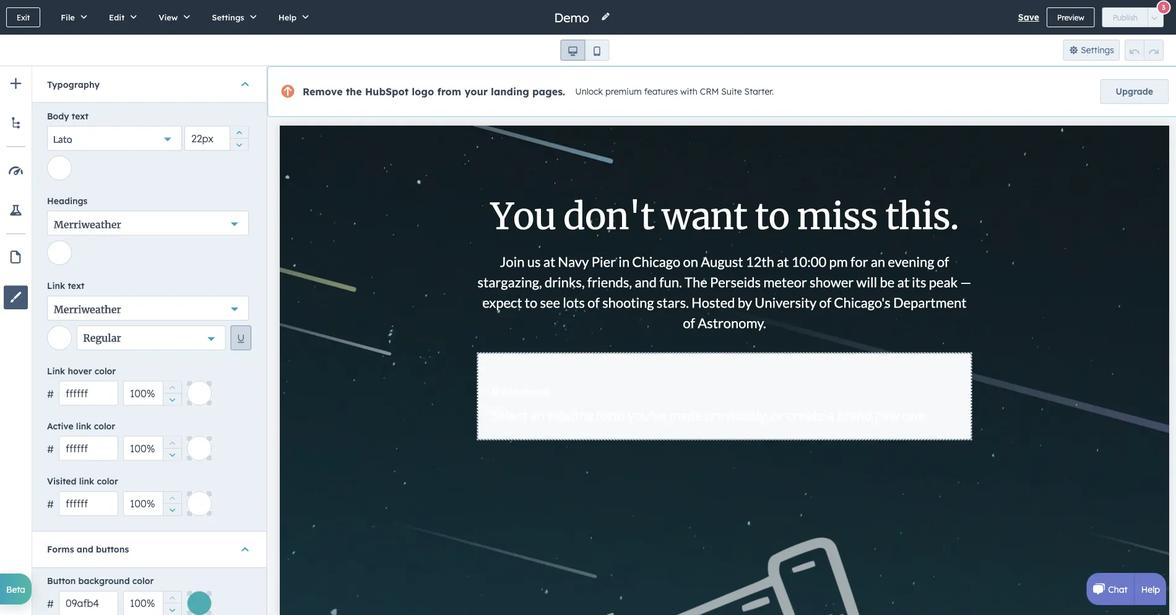 Task type: locate. For each thing, give the bounding box(es) containing it.
1 vertical spatial opacity input text field
[[123, 492, 182, 517]]

typography
[[47, 79, 100, 90]]

1 vertical spatial settings button
[[1064, 40, 1121, 61]]

None text field
[[185, 126, 249, 151], [59, 436, 118, 461], [59, 592, 118, 616], [185, 126, 249, 151], [59, 436, 118, 461], [59, 592, 118, 616]]

chat
[[1109, 584, 1128, 595]]

1 vertical spatial settings
[[1082, 45, 1115, 55]]

2 caret image from the top
[[242, 544, 249, 556]]

unlock
[[576, 86, 603, 97]]

exit link
[[6, 7, 40, 27]]

color down 'forms and buttons' dropdown button at the left of page
[[132, 576, 154, 587]]

3
[[1163, 3, 1166, 12]]

color
[[95, 366, 116, 376], [94, 421, 115, 432], [97, 476, 118, 487], [132, 576, 154, 587]]

opacity input text field
[[123, 381, 182, 406], [123, 492, 182, 517], [123, 592, 182, 616]]

buttons
[[96, 545, 129, 555]]

link for active
[[76, 421, 91, 432]]

settings right view button on the left
[[212, 12, 244, 22]]

text for link text
[[68, 281, 85, 291]]

1 vertical spatial text
[[68, 281, 85, 291]]

hover
[[68, 366, 92, 376]]

color for link hover color
[[95, 366, 116, 376]]

opacity input text field for button background color
[[123, 592, 182, 616]]

link
[[76, 421, 91, 432], [79, 476, 94, 487]]

hubspot
[[365, 85, 409, 98]]

link for visited
[[79, 476, 94, 487]]

landing
[[491, 85, 530, 98]]

1 vertical spatial caret image
[[242, 544, 249, 556]]

0 vertical spatial help
[[279, 12, 297, 22]]

body
[[47, 110, 69, 121]]

from
[[438, 85, 462, 98]]

save
[[1019, 12, 1040, 23]]

1 # from the top
[[47, 388, 54, 400]]

2 link from the top
[[47, 366, 65, 376]]

link for link hover color
[[47, 366, 65, 376]]

0 vertical spatial caret image
[[242, 78, 249, 90]]

link
[[47, 281, 65, 291], [47, 366, 65, 376]]

# down active
[[47, 443, 54, 456]]

logo
[[412, 85, 434, 98]]

1 link from the top
[[47, 281, 65, 291]]

settings down preview
[[1082, 45, 1115, 55]]

1 caret image from the top
[[242, 78, 249, 90]]

2 vertical spatial opacity input text field
[[123, 592, 182, 616]]

4 # from the top
[[47, 598, 54, 611]]

features
[[645, 86, 678, 97]]

with
[[681, 86, 698, 97]]

text
[[72, 110, 88, 121], [68, 281, 85, 291]]

save button
[[1019, 10, 1040, 25]]

help
[[279, 12, 297, 22], [1142, 584, 1161, 595]]

0 vertical spatial opacity input text field
[[123, 381, 182, 406]]

background
[[78, 576, 130, 587]]

# for link hover color
[[47, 388, 54, 400]]

edit
[[109, 12, 125, 22]]

color right visited
[[97, 476, 118, 487]]

# up active
[[47, 388, 54, 400]]

view
[[159, 12, 178, 22]]

1 vertical spatial link
[[47, 366, 65, 376]]

1 vertical spatial link
[[79, 476, 94, 487]]

caret image inside typography dropdown button
[[242, 78, 249, 90]]

2 opacity input text field from the top
[[123, 492, 182, 517]]

0 horizontal spatial settings button
[[199, 0, 266, 35]]

0 vertical spatial link
[[76, 421, 91, 432]]

link right visited
[[79, 476, 94, 487]]

beta
[[6, 584, 25, 595]]

None text field
[[59, 381, 118, 406], [59, 492, 118, 517], [59, 381, 118, 406], [59, 492, 118, 517]]

color right active
[[94, 421, 115, 432]]

caret image inside 'forms and buttons' dropdown button
[[242, 544, 249, 556]]

remove the hubspot logo from your landing pages.
[[303, 85, 566, 98]]

# down button
[[47, 598, 54, 611]]

2 # from the top
[[47, 443, 54, 456]]

publish button
[[1103, 7, 1149, 27]]

and
[[77, 545, 93, 555]]

opacity input text field up opacity input text box at the bottom of page
[[123, 381, 182, 406]]

unlock premium features with crm suite starter.
[[576, 86, 774, 97]]

opacity input text field for visited link color
[[123, 492, 182, 517]]

visited link color
[[47, 476, 118, 487]]

forms
[[47, 545, 74, 555]]

preview button
[[1047, 7, 1096, 27]]

button background color
[[47, 576, 154, 587]]

opacity input text field down background
[[123, 592, 182, 616]]

None field
[[553, 9, 594, 26]]

0 vertical spatial text
[[72, 110, 88, 121]]

#
[[47, 388, 54, 400], [47, 443, 54, 456], [47, 499, 54, 511], [47, 598, 54, 611]]

opacity input text field for link hover color
[[123, 381, 182, 406]]

3 opacity input text field from the top
[[123, 592, 182, 616]]

# down visited
[[47, 499, 54, 511]]

0 vertical spatial settings button
[[199, 0, 266, 35]]

the
[[346, 85, 362, 98]]

caret image for typography
[[242, 78, 249, 90]]

color for button background color
[[132, 576, 154, 587]]

opacity input text field up 'forms and buttons' dropdown button at the left of page
[[123, 492, 182, 517]]

0 horizontal spatial help
[[279, 12, 297, 22]]

settings button
[[199, 0, 266, 35], [1064, 40, 1121, 61]]

settings
[[212, 12, 244, 22], [1082, 45, 1115, 55]]

preview
[[1058, 13, 1085, 22]]

publish
[[1114, 13, 1139, 22]]

caret image
[[242, 78, 249, 90], [242, 544, 249, 556]]

1 opacity input text field from the top
[[123, 381, 182, 406]]

0 vertical spatial link
[[47, 281, 65, 291]]

caret image for forms and buttons
[[242, 544, 249, 556]]

view button
[[146, 0, 199, 35]]

group
[[561, 40, 610, 61], [1126, 40, 1165, 61], [230, 126, 248, 151], [163, 381, 181, 406], [163, 436, 181, 461], [163, 492, 181, 517], [163, 592, 181, 616]]

3 # from the top
[[47, 499, 54, 511]]

color right hover
[[95, 366, 116, 376]]

link right active
[[76, 421, 91, 432]]

1 horizontal spatial settings
[[1082, 45, 1115, 55]]

# for button background color
[[47, 598, 54, 611]]

0 vertical spatial settings
[[212, 12, 244, 22]]

1 vertical spatial help
[[1142, 584, 1161, 595]]



Task type: describe. For each thing, give the bounding box(es) containing it.
forms and buttons button
[[47, 532, 251, 568]]

link hover color
[[47, 366, 116, 376]]

pages.
[[533, 85, 566, 98]]

1 horizontal spatial help
[[1142, 584, 1161, 595]]

exit
[[17, 13, 30, 22]]

# for visited link color
[[47, 499, 54, 511]]

crm
[[700, 86, 719, 97]]

help inside button
[[279, 12, 297, 22]]

text for body text
[[72, 110, 88, 121]]

help button
[[266, 0, 318, 35]]

body text
[[47, 110, 88, 121]]

# for active link color
[[47, 443, 54, 456]]

file button
[[48, 0, 96, 35]]

active link color
[[47, 421, 115, 432]]

your
[[465, 85, 488, 98]]

beta button
[[0, 574, 32, 605]]

starter.
[[745, 86, 774, 97]]

file
[[61, 12, 75, 22]]

button
[[47, 576, 76, 587]]

premium
[[606, 86, 642, 97]]

color for active link color
[[94, 421, 115, 432]]

suite
[[722, 86, 742, 97]]

forms and buttons
[[47, 545, 129, 555]]

visited
[[47, 476, 77, 487]]

upgrade link
[[1101, 79, 1169, 104]]

publish group
[[1103, 7, 1165, 27]]

opacity input text field
[[123, 436, 182, 461]]

color for visited link color
[[97, 476, 118, 487]]

upgrade
[[1117, 86, 1154, 97]]

1 horizontal spatial settings button
[[1064, 40, 1121, 61]]

active
[[47, 421, 74, 432]]

0 horizontal spatial settings
[[212, 12, 244, 22]]

link text
[[47, 281, 85, 291]]

typography button
[[47, 66, 251, 102]]

edit button
[[96, 0, 146, 35]]

remove
[[303, 85, 343, 98]]

headings
[[47, 196, 88, 206]]

link for link text
[[47, 281, 65, 291]]



Task type: vqa. For each thing, say whether or not it's contained in the screenshot.
the leftmost SETTINGS button
yes



